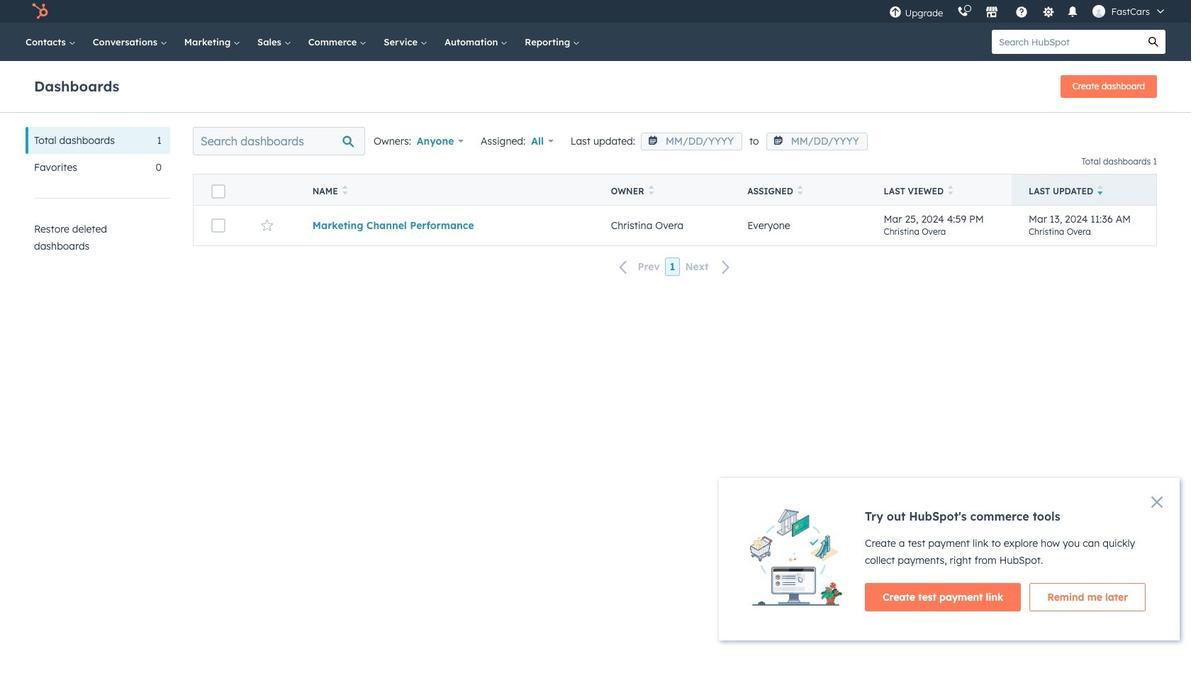 Task type: describe. For each thing, give the bounding box(es) containing it.
descending sort. press to sort ascending. element
[[1098, 185, 1103, 197]]

1 press to sort. image from the left
[[342, 185, 348, 195]]

1 press to sort. element from the left
[[342, 185, 348, 197]]

marketplaces image
[[986, 6, 999, 19]]

close image
[[1152, 497, 1163, 508]]

2 press to sort. element from the left
[[649, 185, 654, 197]]

4 press to sort. element from the left
[[948, 185, 954, 197]]

Search dashboards search field
[[193, 127, 365, 155]]



Task type: locate. For each thing, give the bounding box(es) containing it.
banner
[[34, 71, 1158, 98]]

press to sort. image for second "press to sort." element from right
[[798, 185, 803, 195]]

2 press to sort. image from the left
[[649, 185, 654, 195]]

Search HubSpot search field
[[992, 30, 1142, 54]]

descending sort. press to sort ascending. image
[[1098, 185, 1103, 195]]

0 horizontal spatial press to sort. image
[[342, 185, 348, 195]]

press to sort. image
[[798, 185, 803, 195], [948, 185, 954, 195]]

press to sort. image for first "press to sort." element from right
[[948, 185, 954, 195]]

3 press to sort. element from the left
[[798, 185, 803, 197]]

1 horizontal spatial press to sort. image
[[948, 185, 954, 195]]

1 press to sort. image from the left
[[798, 185, 803, 195]]

pagination navigation
[[193, 257, 1158, 276]]

1 horizontal spatial press to sort. image
[[649, 185, 654, 195]]

press to sort. image
[[342, 185, 348, 195], [649, 185, 654, 195]]

christina overa image
[[1093, 5, 1106, 18]]

0 horizontal spatial press to sort. image
[[798, 185, 803, 195]]

menu
[[883, 0, 1175, 23]]

press to sort. element
[[342, 185, 348, 197], [649, 185, 654, 197], [798, 185, 803, 197], [948, 185, 954, 197]]

2 press to sort. image from the left
[[948, 185, 954, 195]]

MM/DD/YYYY text field
[[641, 133, 743, 150]]

MM/DD/YYYY text field
[[766, 133, 868, 150]]



Task type: vqa. For each thing, say whether or not it's contained in the screenshot.
1st Press to sort. image from the left
yes



